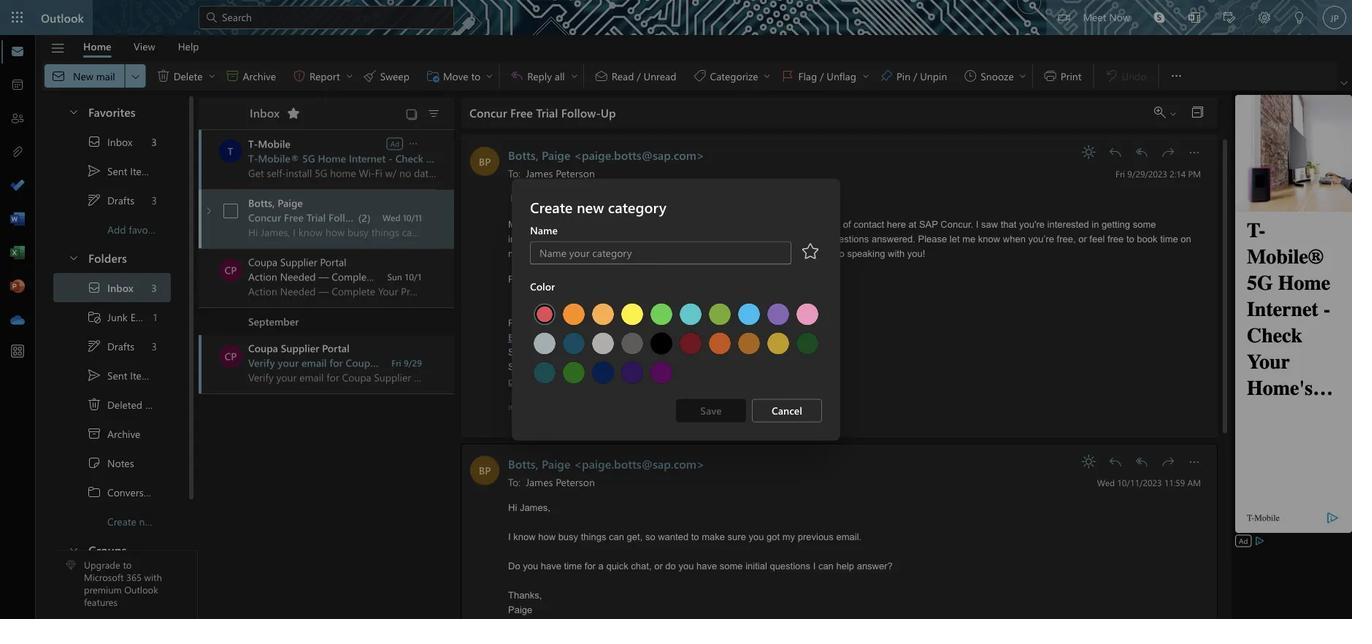 Task type: describe. For each thing, give the bounding box(es) containing it.
0 horizontal spatial in
[[630, 248, 638, 259]]

my
[[508, 219, 521, 230]]

outlook inside upgrade to microsoft 365 with premium outlook features
[[124, 583, 158, 596]]

inbox for second  tree item from the top
[[107, 281, 134, 295]]

follow- inside message list list box
[[329, 211, 363, 224]]

is
[[550, 219, 557, 230]]

files image
[[10, 145, 25, 160]]

0 vertical spatial follow-
[[562, 105, 601, 121]]

mobile®
[[258, 152, 300, 165]]

drafts for 
[[107, 193, 134, 207]]

hi for wed 10/11/2023 11:59 am
[[508, 502, 517, 513]]

pm
[[1189, 168, 1202, 179]]

select a conversation checkbox containing cp
[[219, 259, 248, 282]]

wed 10/11
[[383, 212, 422, 224]]


[[801, 241, 821, 261]]

paige inside my name is paige and i wanted to reach out and introduce myself as your point of contact here at sap concur. i saw that you're interested in getting some information on concur, and i would love to find a time to connect to get your questions answered. please let me know when you're free, or feel free to book time on my calendar through the link in my email signature. thanks and i look forward to speaking with you!
[[560, 219, 584, 230]]

home button
[[72, 35, 122, 58]]

0 vertical spatial up
[[601, 105, 616, 121]]

1
[[153, 310, 157, 324]]

features
[[84, 596, 118, 609]]

save button
[[676, 399, 747, 423]]

my inside paige botts book time on my calendar sales development representative sap concur | remote (eastern time) paige.botts@sap.com
[[571, 332, 585, 343]]

new for category
[[577, 197, 604, 217]]

3 row from the top
[[530, 358, 822, 387]]

and up link
[[607, 233, 622, 244]]

coupa supplier portal image for verify your email for coupa supplier portal
[[219, 345, 243, 368]]

0 vertical spatial concur free trial follow-up
[[470, 105, 616, 121]]

remote
[[568, 362, 601, 373]]


[[1155, 107, 1167, 118]]

 button
[[422, 103, 446, 123]]

botts
[[535, 318, 557, 329]]

supplier for your
[[281, 341, 319, 355]]

help
[[178, 39, 199, 53]]


[[87, 456, 102, 470]]

i know how busy things can get, so wanted to make sure you got my previous email.
[[508, 531, 862, 542]]

1 select a conversation checkbox from the top
[[219, 199, 248, 223]]

the
[[598, 248, 611, 259]]

email
[[130, 310, 155, 324]]

items inside favorites tree
[[130, 164, 155, 178]]

11:59
[[1165, 477, 1186, 489]]

 for 11:59
[[1161, 455, 1176, 469]]

home's
[[450, 152, 484, 165]]

sales
[[508, 347, 532, 358]]

5g
[[302, 152, 315, 165]]

 tree item for 
[[53, 186, 171, 215]]

hi james, for fri
[[508, 193, 553, 204]]

groups
[[88, 542, 127, 558]]

thanks,
[[508, 590, 542, 601]]

1 horizontal spatial your
[[426, 152, 447, 165]]

—
[[319, 270, 329, 283]]

i up do
[[508, 531, 511, 542]]

3 for second  tree item from the top
[[151, 281, 157, 295]]

profile
[[401, 270, 430, 283]]

Name your category text field
[[538, 246, 784, 260]]

concur free trial follow-up inside message list list box
[[248, 211, 377, 224]]

so
[[646, 531, 656, 542]]

calendar inside paige botts book time on my calendar sales development representative sap concur | remote (eastern time) paige.botts@sap.com
[[588, 332, 627, 343]]

 button for wed
[[1104, 450, 1128, 474]]


[[405, 108, 419, 121]]

to left make
[[692, 531, 699, 542]]

2 row from the top
[[530, 329, 822, 358]]

interested
[[1048, 219, 1090, 230]]

to: for fri 9/29/2023 2:14 pm
[[508, 166, 521, 180]]

on inside paige botts book time on my calendar sales development representative sap concur | remote (eastern time) paige.botts@sap.com
[[557, 332, 569, 343]]

folders
[[88, 250, 127, 265]]

paige down like
[[542, 456, 571, 472]]

and up concur,
[[586, 219, 602, 230]]

0 horizontal spatial your
[[378, 270, 398, 283]]

black image
[[651, 333, 673, 355]]

with inside upgrade to microsoft 365 with premium outlook features
[[144, 571, 162, 584]]

free
[[1108, 233, 1124, 244]]

 notes
[[87, 456, 134, 470]]

time right book
[[1161, 233, 1179, 244]]

folder
[[161, 515, 187, 528]]

a inside my name is paige and i wanted to reach out and introduce myself as your point of contact here at sap concur. i saw that you're interested in getting some information on concur, and i would love to find a time to connect to get your questions answered. please let me know when you're free, or feel free to book time on my calendar through the link in my email signature. thanks and i look forward to speaking with you!
[[706, 233, 712, 244]]

0 horizontal spatial a
[[599, 561, 604, 572]]

would
[[630, 233, 655, 244]]

 for 2:14
[[1161, 145, 1176, 160]]

1 horizontal spatial free
[[511, 105, 533, 121]]

paige right the eligibility
[[542, 147, 571, 163]]

to right "free"
[[1127, 233, 1135, 244]]

archive inside  tree item
[[107, 427, 141, 441]]

discovered
[[553, 270, 602, 283]]

peterson for wed 10/11/2023 11:59 am
[[556, 476, 595, 489]]

get,
[[627, 531, 643, 542]]

3 for   tree item
[[152, 193, 157, 207]]

2 vertical spatial portal
[[420, 356, 447, 370]]

10/11/2023
[[1118, 477, 1162, 489]]

3 for 1st  tree item from the top of the  application
[[151, 135, 157, 148]]

am
[[1188, 477, 1202, 489]]

2 vertical spatial supplier
[[378, 356, 417, 370]]

to left 'stop'
[[559, 402, 566, 412]]


[[1059, 12, 1070, 23]]

1 vertical spatial can
[[819, 561, 834, 572]]

stop
[[568, 402, 582, 412]]

tab list inside  application
[[72, 35, 210, 58]]


[[87, 485, 102, 500]]

time down introduce
[[714, 233, 732, 244]]

free inside message list list box
[[284, 211, 304, 224]]

i up link
[[625, 233, 628, 244]]

 pin / unpin
[[879, 69, 948, 83]]

fri 9/29/2023 2:14 pm
[[1116, 168, 1202, 179]]

 tree item
[[53, 448, 171, 478]]

find
[[688, 233, 704, 244]]

chat,
[[631, 561, 652, 572]]

microsoft
[[84, 571, 124, 584]]

 button
[[402, 103, 422, 123]]

 inbox for second  tree item from the top
[[87, 280, 134, 295]]

to right 'forward'
[[837, 248, 845, 259]]

( 2 )
[[358, 211, 371, 224]]

and up the find
[[696, 219, 712, 230]]

name
[[530, 224, 558, 237]]

premium
[[84, 583, 122, 596]]

email inside my name is paige and i wanted to reach out and introduce myself as your point of contact here at sap concur. i saw that you're interested in getting some information on concur, and i would love to find a time to connect to get your questions answered. please let me know when you're free, or feel free to book time on my calendar through the link in my email signature. thanks and i look forward to speaking with you!
[[656, 248, 678, 259]]

onedrive image
[[10, 313, 25, 328]]

add favorite tree item
[[53, 215, 171, 244]]

dark purple image
[[622, 362, 644, 384]]

dark magenta image
[[651, 362, 673, 384]]

 for 9/29/2023
[[1135, 145, 1150, 160]]

 button for groups
[[61, 536, 85, 563]]

botts, paige image for fri
[[470, 147, 500, 176]]

 button for 2:14
[[1157, 141, 1180, 164]]

 drafts for 
[[87, 193, 134, 207]]

1 horizontal spatial concur
[[470, 105, 507, 121]]

365
[[126, 571, 142, 584]]

paid
[[463, 270, 482, 283]]

you're
[[1020, 219, 1045, 230]]

1 have from the left
[[541, 561, 562, 572]]

 for 
[[87, 339, 102, 354]]

home inside 'button'
[[83, 39, 111, 53]]

pin
[[897, 69, 911, 82]]

check
[[396, 152, 424, 165]]

action needed — complete your profile to get paid faster and get discovered
[[248, 270, 602, 283]]

that
[[1001, 219, 1017, 230]]

to inside message list list box
[[432, 270, 442, 283]]

development
[[535, 347, 591, 358]]

steel gray image
[[563, 333, 585, 355]]

i left look
[[777, 248, 780, 259]]

 tree item
[[53, 478, 171, 507]]

or inside my name is paige and i wanted to reach out and introduce myself as your point of contact here at sap concur. i saw that you're interested in getting some information on concur, and i would love to find a time to connect to get your questions answered. please let me know when you're free, or feel free to book time on my calendar through the link in my email signature. thanks and i look forward to speaking with you!
[[1079, 233, 1087, 244]]

saw
[[982, 219, 999, 230]]

and inside message list list box
[[514, 270, 531, 283]]

create new category
[[530, 197, 667, 217]]

calendar inside my name is paige and i wanted to reach out and introduce myself as your point of contact here at sap concur. i saw that you're interested in getting some information on concur, and i would love to find a time to connect to get your questions answered. please let me know when you're free, or feel free to book time on my calendar through the link in my email signature. thanks and i look forward to speaking with you!
[[524, 248, 560, 259]]

paige botts book time on my calendar sales development representative sap concur | remote (eastern time) paige.botts@sap.com
[[508, 318, 666, 387]]

outlook inside banner
[[41, 9, 84, 25]]

/ for 
[[914, 69, 918, 82]]

t-mobile® 5g home internet - check your home's eligibility
[[248, 152, 529, 165]]

let
[[950, 233, 960, 244]]

sending
[[584, 402, 610, 412]]

james, for wed
[[520, 502, 551, 513]]

emails,
[[625, 402, 648, 412]]

 print
[[1044, 69, 1082, 83]]

you're
[[1029, 233, 1055, 244]]

on right book
[[1181, 233, 1192, 244]]

feel
[[1090, 233, 1105, 244]]

concur inside paige botts book time on my calendar sales development representative sap concur | remote (eastern time) paige.botts@sap.com
[[530, 362, 560, 373]]

representative
[[593, 347, 657, 358]]

botts, for fri
[[508, 147, 539, 163]]

for inside message list list box
[[330, 356, 343, 370]]

james for fri 9/29/2023 2:14 pm
[[526, 166, 553, 180]]

2 vertical spatial coupa
[[346, 356, 376, 370]]

previous
[[798, 531, 834, 542]]

sun
[[388, 271, 402, 283]]

to left the find
[[678, 233, 686, 244]]

thanks
[[725, 248, 756, 259]]

2
[[362, 211, 367, 224]]

meet now
[[1084, 10, 1131, 23]]

trial inside message list list box
[[307, 211, 326, 224]]

 for 
[[87, 193, 102, 207]]

 button for wed 10/11/2023 11:59 am
[[1078, 450, 1102, 474]]

 deleted items
[[87, 397, 170, 412]]

dark yellow image
[[768, 333, 790, 355]]

 for favorites
[[68, 106, 80, 117]]

1 vertical spatial some
[[720, 561, 743, 572]]

yellow image
[[622, 303, 644, 325]]

 button for 9/29/2023
[[1131, 141, 1154, 164]]

left-rail-appbar navigation
[[3, 35, 32, 337]]

your inside my name is paige and i wanted to reach out and introduce myself as your point of contact here at sap concur. i saw that you're interested in getting some information on concur, and i would love to find a time to connect to get your questions answered. please let me know when you're free, or feel free to book time on my calendar through the link in my email signature. thanks and i look forward to speaking with you!
[[808, 233, 826, 244]]

to up thanks
[[735, 233, 743, 244]]

questions inside my name is paige and i wanted to reach out and introduce myself as your point of contact here at sap concur. i saw that you're interested in getting some information on concur, and i would love to find a time to connect to get your questions answered. please let me know when you're free, or feel free to book time on my calendar through the link in my email signature. thanks and i look forward to speaking with you!
[[829, 233, 869, 244]]

drafts for 
[[107, 339, 134, 353]]

steel light image
[[534, 333, 556, 355]]

botts, inside message list list box
[[248, 196, 275, 210]]

james, for fri
[[523, 193, 553, 204]]

to up would
[[644, 219, 651, 230]]

2 get from the left
[[534, 270, 550, 283]]

inbox for 1st  tree item from the top of the  application
[[107, 135, 132, 148]]

information
[[508, 233, 555, 244]]

my down would
[[640, 248, 653, 259]]

0 horizontal spatial or
[[655, 561, 663, 572]]

answered.
[[872, 233, 916, 244]]

 inside " "
[[1169, 110, 1178, 118]]

signature.
[[681, 248, 723, 259]]

fri for fri 9/29/2023 2:14 pm
[[1116, 168, 1126, 179]]

1 row from the top
[[530, 300, 822, 329]]

hi james, for wed
[[508, 502, 551, 513]]

 button
[[1186, 101, 1210, 124]]

sent inside tree
[[107, 369, 127, 382]]

Select a conversation checkbox
[[219, 345, 248, 368]]

1 vertical spatial items
[[130, 369, 155, 382]]

 button for fri 9/29/2023 2:14 pm
[[1078, 141, 1102, 164]]

mail image
[[10, 45, 25, 59]]

 button for fri
[[1104, 141, 1128, 164]]

and down connect
[[759, 248, 775, 259]]

wanted inside my name is paige and i wanted to reach out and introduce myself as your point of contact here at sap concur. i saw that you're interested in getting some information on concur, and i would love to find a time to connect to get your questions answered. please let me know when you're free, or feel free to book time on my calendar through the link in my email signature. thanks and i look forward to speaking with you!
[[610, 219, 641, 230]]

favorites tree item
[[53, 98, 171, 127]]

botts, paige <paige.botts@sap.com> for fri
[[508, 147, 705, 163]]

meet
[[1084, 10, 1107, 23]]

 application
[[0, 0, 1353, 619]]

/ for 
[[637, 69, 641, 82]]

groups tree item
[[53, 536, 171, 565]]

 button
[[799, 237, 822, 270]]

 tree item
[[53, 419, 171, 448]]

 button for 10/11/2023
[[1131, 450, 1154, 474]]

how
[[538, 531, 556, 542]]

 inside favorites tree
[[87, 164, 102, 178]]

ad inside message list list box
[[391, 139, 400, 149]]

know inside my name is paige and i wanted to reach out and introduce myself as your point of contact here at sap concur. i saw that you're interested in getting some information on concur, and i would love to find a time to connect to get your questions answered. please let me know when you're free, or feel free to book time on my calendar through the link in my email signature. thanks and i look forward to speaking with you!
[[979, 233, 1001, 244]]

coupa for verify
[[248, 341, 278, 355]]

1 vertical spatial me
[[547, 402, 557, 412]]

2  tree item from the top
[[53, 273, 171, 302]]

 inside favorites tree
[[87, 134, 102, 149]]

botts, paige
[[248, 196, 303, 210]]

my down information
[[508, 248, 521, 259]]

james peterson button for fri 9/29/2023 2:14 pm
[[524, 165, 597, 181]]

2  tree item from the top
[[53, 361, 171, 390]]

initial
[[746, 561, 768, 572]]

botts, paige <paige.botts@sap.com> for wed
[[508, 456, 705, 472]]

 inside tree item
[[87, 427, 102, 441]]

1 vertical spatial here
[[688, 402, 702, 412]]

paige inside paige botts book time on my calendar sales development representative sap concur | remote (eastern time) paige.botts@sap.com
[[508, 318, 533, 329]]

click
[[672, 402, 686, 412]]

 inside move & delete group
[[225, 69, 240, 83]]

hi for fri 9/29/2023 2:14 pm
[[511, 193, 520, 204]]

concur,
[[571, 233, 604, 244]]

coupa supplier portal for needed
[[248, 255, 347, 269]]

0 horizontal spatial know
[[514, 531, 536, 542]]

orange image
[[563, 303, 585, 325]]



Task type: vqa. For each thing, say whether or not it's contained in the screenshot.
25 to the right
no



Task type: locate. For each thing, give the bounding box(es) containing it.
none text field inside email message element
[[508, 164, 1106, 181]]

add favorite
[[107, 223, 163, 236]]

botts, for wed
[[508, 456, 539, 472]]

free down botts, paige
[[284, 211, 304, 224]]

3 down 1
[[152, 339, 157, 353]]

1 vertical spatial james
[[526, 476, 553, 489]]

for left quick
[[585, 561, 596, 572]]

1 vertical spatial ad
[[1240, 536, 1249, 546]]

in right link
[[630, 248, 638, 259]]

introduce
[[715, 219, 754, 230]]

1 sent from the top
[[107, 164, 127, 178]]

on right name
[[558, 233, 569, 244]]

paige inside message list list box
[[278, 196, 303, 210]]

green image
[[651, 303, 673, 325]]

1 vertical spatial outlook
[[124, 583, 158, 596]]

0 vertical spatial wanted
[[610, 219, 641, 230]]

3 for  tree item related to 
[[152, 339, 157, 353]]

0 vertical spatial your
[[426, 152, 447, 165]]

you!
[[908, 248, 926, 259]]

coupa supplier portal image left the action on the left top
[[219, 259, 243, 282]]

up inside message list list box
[[363, 211, 377, 224]]

1 vertical spatial or
[[655, 561, 663, 572]]

love
[[658, 233, 675, 244]]

tab list
[[72, 35, 210, 58]]

drafts inside tree
[[107, 339, 134, 353]]

some inside my name is paige and i wanted to reach out and introduce myself as your point of contact here at sap concur. i saw that you're interested in getting some information on concur, and i would love to find a time to connect to get your questions answered. please let me know when you're free, or feel free to book time on my calendar through the link in my email signature. thanks and i look forward to speaking with you!
[[1133, 219, 1157, 230]]

like
[[534, 402, 545, 412]]

0 horizontal spatial email
[[302, 356, 327, 370]]

1 vertical spatial  button
[[61, 244, 85, 271]]

sap inside paige botts book time on my calendar sales development representative sap concur | remote (eastern time) paige.botts@sap.com
[[508, 362, 527, 373]]

2 to: james peterson from the top
[[508, 476, 595, 489]]

1 vertical spatial new
[[139, 515, 158, 528]]

archive
[[243, 69, 276, 82], [107, 427, 141, 441]]

to: james peterson for fri 9/29/2023 2:14 pm
[[508, 166, 595, 180]]

calendar image
[[10, 78, 25, 93]]

0 vertical spatial hi james,
[[508, 193, 553, 204]]

my up 'development'
[[571, 332, 585, 343]]

do you have time for a quick chat, or do you have some initial questions i can help answer?
[[508, 561, 893, 572]]

 tree item up deleted
[[53, 361, 171, 390]]

to: james peterson for wed 10/11/2023 11:59 am
[[508, 476, 595, 489]]

1 horizontal spatial trial
[[536, 105, 558, 121]]

outlook right premium
[[124, 583, 158, 596]]

2  from the top
[[1109, 455, 1123, 469]]

to: james peterson inside text field
[[508, 166, 595, 180]]

view
[[134, 39, 155, 53]]

row
[[530, 300, 822, 329], [530, 329, 822, 358], [530, 358, 822, 387]]

brown image
[[738, 333, 760, 355]]

 for folders
[[68, 252, 80, 263]]

1  drafts from the top
[[87, 193, 134, 207]]

archive up inbox heading
[[243, 69, 276, 82]]

 up add favorite tree item
[[87, 164, 102, 178]]

1 james peterson button from the top
[[524, 165, 597, 181]]

 archive inside move & delete group
[[225, 69, 276, 83]]

1  button from the top
[[61, 98, 85, 125]]

wed inside message list list box
[[383, 212, 401, 224]]

0 vertical spatial for
[[330, 356, 343, 370]]

0 horizontal spatial sap
[[508, 362, 527, 373]]

or
[[1079, 233, 1087, 244], [655, 561, 663, 572]]

you'd
[[515, 402, 532, 412]]

1 horizontal spatial with
[[888, 248, 905, 259]]

0 vertical spatial some
[[1133, 219, 1157, 230]]

1  tree item from the top
[[53, 127, 171, 156]]

 inside tree
[[87, 280, 102, 295]]


[[87, 397, 102, 412]]

1 horizontal spatial email
[[656, 248, 678, 259]]

time inside paige botts book time on my calendar sales development representative sap concur | remote (eastern time) paige.botts@sap.com
[[535, 332, 554, 343]]

 drafts for 
[[87, 339, 134, 354]]

2 james peterson button from the top
[[524, 475, 597, 490]]

1 vertical spatial t-
[[248, 152, 258, 165]]

/ inside  pin / unpin
[[914, 69, 918, 82]]

/ inside  read / unread
[[637, 69, 641, 82]]

row group
[[530, 300, 822, 387]]

forward
[[803, 248, 834, 259]]

botts, down you'd
[[508, 456, 539, 472]]

/ right pin on the right top
[[914, 69, 918, 82]]

1 horizontal spatial or
[[1079, 233, 1087, 244]]

 for 10/11/2023
[[1135, 455, 1150, 469]]

<paige.botts@sap.com> for wed
[[574, 456, 705, 472]]

concur free trial follow-up
[[470, 105, 616, 121], [248, 211, 377, 224]]

 tree item for 
[[53, 332, 171, 361]]

sent up "add"
[[107, 164, 127, 178]]

2  from the top
[[87, 368, 102, 383]]

0 vertical spatial sap
[[920, 219, 938, 230]]

1  from the top
[[87, 193, 102, 207]]

t- for mobile®
[[248, 152, 258, 165]]

2 have from the left
[[697, 561, 717, 572]]

purple image
[[768, 303, 790, 325]]

1 vertical spatial know
[[514, 531, 536, 542]]

 button up 10/11/2023
[[1104, 450, 1128, 474]]

2 vertical spatial concur
[[530, 362, 560, 373]]

1 bp button from the top
[[470, 147, 500, 176]]

peterson for fri 9/29/2023 2:14 pm
[[556, 166, 595, 180]]

1 james from the top
[[526, 166, 553, 180]]

create inside tree item
[[107, 515, 136, 528]]

0 horizontal spatial can
[[609, 531, 625, 542]]

please
[[919, 233, 948, 244]]

items
[[130, 164, 155, 178], [130, 369, 155, 382], [145, 398, 170, 411]]

Select a conversation checkbox
[[219, 199, 248, 223], [219, 259, 248, 282]]

to left get
[[781, 233, 789, 244]]

 inside groups tree item
[[68, 544, 80, 555]]

bp for wed
[[479, 464, 491, 477]]

2 botts, paige <paige.botts@sap.com> from the top
[[508, 456, 705, 472]]

email inside message list list box
[[302, 356, 327, 370]]

1  button from the top
[[1104, 141, 1128, 164]]

coupa left fri 9/29
[[346, 356, 376, 370]]

botts, paige <paige.botts@sap.com> down if you'd like me to stop sending you emails, please click here
[[508, 456, 705, 472]]

 button inside groups tree item
[[61, 536, 85, 563]]

ad left set your advertising preferences 'icon'
[[1240, 536, 1249, 546]]

sap inside my name is paige and i wanted to reach out and introduce myself as your point of contact here at sap concur. i saw that you're interested in getting some information on concur, and i would love to find a time to connect to get your questions answered. please let me know when you're free, or feel free to book time on my calendar through the link in my email signature. thanks and i look forward to speaking with you!
[[920, 219, 938, 230]]

0 horizontal spatial fri
[[392, 357, 402, 369]]

1 vertical spatial  button
[[1104, 450, 1128, 474]]

paige.botts@sap.com link
[[508, 373, 600, 388]]

1 horizontal spatial up
[[601, 105, 616, 121]]

getting
[[1102, 219, 1131, 230]]

2 james from the top
[[526, 476, 553, 489]]

to: inside text box
[[508, 476, 521, 489]]

10/1
[[405, 271, 422, 283]]

new inside create new folder tree item
[[139, 515, 158, 528]]

1  from the top
[[87, 164, 102, 178]]

2 hi james, from the top
[[508, 502, 551, 513]]

1 vertical spatial botts, paige image
[[470, 456, 500, 485]]

2 cp from the top
[[225, 350, 237, 363]]

1 vertical spatial calendar
[[588, 332, 627, 343]]

1 vertical spatial  button
[[1078, 450, 1102, 474]]

 tree item
[[53, 127, 171, 156], [53, 273, 171, 302]]

 tree item
[[53, 186, 171, 215], [53, 332, 171, 361]]

when
[[1003, 233, 1026, 244]]

2  button from the top
[[1078, 450, 1102, 474]]

to: james peterson down the eligibility
[[508, 166, 595, 180]]

0 vertical spatial fri
[[1116, 168, 1126, 179]]

items right deleted
[[145, 398, 170, 411]]

2  from the top
[[1161, 455, 1176, 469]]

coupa supplier portal image for action needed — complete your profile to get paid faster and get discovered
[[219, 259, 243, 282]]

0 vertical spatial inbox
[[250, 105, 280, 120]]

ad
[[391, 139, 400, 149], [1240, 536, 1249, 546]]

2 botts, paige image from the top
[[470, 456, 500, 485]]

email right verify
[[302, 356, 327, 370]]

1 vertical spatial email
[[302, 356, 327, 370]]

follow-
[[562, 105, 601, 121], [329, 211, 363, 224]]

your inside message list list box
[[278, 356, 299, 370]]

2 coupa supplier portal image from the top
[[219, 345, 243, 368]]

2 email message element from the top
[[461, 444, 1218, 619]]

 button for folders
[[61, 244, 85, 271]]

and right the faster at the top of the page
[[514, 270, 531, 283]]

1 vertical spatial 
[[1109, 455, 1123, 469]]

 sent items inside favorites tree
[[87, 164, 155, 178]]

 tree item down junk
[[53, 332, 171, 361]]

fri for fri 9/29
[[392, 357, 402, 369]]

1 horizontal spatial create
[[530, 197, 573, 217]]

sent up  tree item on the bottom of the page
[[107, 369, 127, 382]]

if you'd like me to stop sending you emails, please click here
[[508, 402, 702, 412]]

 right 
[[1169, 110, 1178, 118]]

 tree item
[[53, 156, 171, 186], [53, 361, 171, 390]]

paige down information
[[508, 274, 535, 285]]

 tree item
[[53, 302, 171, 332]]

1  inbox from the top
[[87, 134, 132, 149]]


[[879, 69, 894, 83]]

 inside favorites tree
[[87, 193, 102, 207]]

2 t- from the top
[[248, 152, 258, 165]]

tree
[[53, 273, 187, 536]]

2  sent items from the top
[[87, 368, 155, 383]]

bp button for fri 9/29/2023 2:14 pm
[[470, 147, 500, 176]]

1 vertical spatial sent
[[107, 369, 127, 382]]

1 3 from the top
[[151, 135, 157, 148]]

3 3 from the top
[[151, 281, 157, 295]]

james, up name at the top left of page
[[523, 193, 553, 204]]

1 horizontal spatial  archive
[[225, 69, 276, 83]]

add
[[107, 223, 126, 236]]

1 botts, paige image from the top
[[470, 147, 500, 176]]

1  button from the top
[[1078, 141, 1102, 164]]

 drafts inside favorites tree
[[87, 193, 134, 207]]

make
[[702, 531, 725, 542]]

follow- left )
[[329, 211, 363, 224]]

your left "10/1" on the top of the page
[[378, 270, 398, 283]]

4 3 from the top
[[152, 339, 157, 353]]

coupa for action
[[248, 255, 278, 269]]

coupa
[[248, 255, 278, 269], [248, 341, 278, 355], [346, 356, 376, 370]]

premium features image
[[66, 561, 76, 571]]

set your advertising preferences image
[[1254, 535, 1266, 547]]

2  button from the top
[[1131, 450, 1154, 474]]

through
[[563, 248, 595, 259]]

new for folder
[[139, 515, 158, 528]]

or left do
[[655, 561, 663, 572]]

tags group
[[587, 61, 1030, 91]]

gray image
[[622, 333, 644, 355]]

fri left 9/29/2023
[[1116, 168, 1126, 179]]

excel image
[[10, 246, 25, 261]]

dark teal image
[[534, 362, 556, 384]]

1 vertical spatial  tree item
[[53, 361, 171, 390]]

portal for complete
[[320, 255, 347, 269]]

drafts
[[107, 193, 134, 207], [107, 339, 134, 353]]

2  drafts from the top
[[87, 339, 134, 354]]

1 horizontal spatial have
[[697, 561, 717, 572]]

cp inside checkbox
[[225, 350, 237, 363]]

2 drafts from the top
[[107, 339, 134, 353]]

1 peterson from the top
[[556, 166, 595, 180]]

with inside my name is paige and i wanted to reach out and introduce myself as your point of contact here at sap concur. i saw that you're interested in getting some information on concur, and i would love to find a time to connect to get your questions answered. please let me know when you're free, or feel free to book time on my calendar through the link in my email signature. thanks and i look forward to speaking with you!
[[888, 248, 905, 259]]

blue image
[[738, 303, 760, 325]]

0 horizontal spatial free
[[284, 211, 304, 224]]

botts, paige image for wed
[[470, 456, 500, 485]]

2 select a conversation checkbox from the top
[[219, 259, 248, 282]]

1 coupa supplier portal image from the top
[[219, 259, 243, 282]]

2 / from the left
[[914, 69, 918, 82]]

fri inside email message element
[[1116, 168, 1126, 179]]

me right let at the top
[[963, 233, 976, 244]]

1 vertical spatial  inbox
[[87, 280, 134, 295]]

0 vertical spatial in
[[1092, 219, 1100, 230]]

1 to: james peterson from the top
[[508, 166, 595, 180]]

category
[[608, 197, 667, 217]]

concur up paige.botts@sap.com link
[[530, 362, 560, 373]]

i down create new category
[[605, 219, 608, 230]]

follow- down 
[[562, 105, 601, 121]]

 button inside the folders tree item
[[61, 244, 85, 271]]

coupa supplier portal
[[248, 255, 347, 269], [248, 341, 350, 355]]

 up premium features image
[[68, 544, 80, 555]]

your up 'forward'
[[808, 233, 826, 244]]

unread
[[644, 69, 677, 82]]

get
[[792, 233, 805, 244]]

some left initial
[[720, 561, 743, 572]]

concur free trial follow-up down botts, paige
[[248, 211, 377, 224]]

10/11
[[403, 212, 422, 224]]

inbox inside inbox 
[[250, 105, 280, 120]]

light gray image
[[592, 333, 614, 355]]

 down 
[[87, 339, 102, 354]]

inbox down favorites tree item
[[107, 135, 132, 148]]

0 vertical spatial to: james peterson
[[508, 166, 595, 180]]

on
[[558, 233, 569, 244], [1181, 233, 1192, 244], [557, 332, 569, 343]]

things
[[581, 531, 607, 542]]

for inside email message element
[[585, 561, 596, 572]]


[[87, 134, 102, 149], [1083, 145, 1097, 160], [87, 280, 102, 295], [1083, 455, 1097, 469]]

cancel button
[[752, 399, 822, 423]]

0 vertical spatial drafts
[[107, 193, 134, 207]]

free
[[511, 105, 533, 121], [284, 211, 304, 224]]

1 vertical spatial  archive
[[87, 427, 141, 441]]

wed inside email message element
[[1098, 477, 1115, 489]]

1  from the top
[[1109, 145, 1123, 160]]

1 vertical spatial coupa supplier portal image
[[219, 345, 243, 368]]

0 horizontal spatial wed
[[383, 212, 401, 224]]

 inside favorites tree item
[[68, 106, 80, 117]]

1 coupa supplier portal from the top
[[248, 255, 347, 269]]

 for fri
[[1109, 145, 1123, 160]]

0 vertical spatial create
[[530, 197, 573, 217]]

1  tree item from the top
[[53, 156, 171, 186]]

 up 11:59
[[1161, 455, 1176, 469]]

inbox inside favorites tree
[[107, 135, 132, 148]]

1 vertical spatial cp
[[225, 350, 237, 363]]

create
[[530, 197, 573, 217], [107, 515, 136, 528]]

 button
[[1078, 141, 1102, 164], [1078, 450, 1102, 474]]

None text field
[[508, 164, 1106, 181]]

move & delete group
[[45, 61, 496, 91]]

portal for for
[[322, 341, 350, 355]]

1 vertical spatial <paige.botts@sap.com>
[[574, 456, 705, 472]]

none text field inside email message element
[[508, 473, 1087, 490]]


[[1135, 145, 1150, 160], [1135, 455, 1150, 469]]

look
[[783, 248, 800, 259]]

0 vertical spatial james peterson button
[[524, 165, 597, 181]]

more apps image
[[10, 345, 25, 359]]

 inbox
[[87, 134, 132, 149], [87, 280, 134, 295]]

to: inside text field
[[508, 166, 521, 180]]

sap
[[920, 219, 938, 230], [508, 362, 527, 373]]

 for groups
[[68, 544, 80, 555]]

some up book
[[1133, 219, 1157, 230]]

1 horizontal spatial for
[[585, 561, 596, 572]]

none text field containing to:
[[508, 473, 1087, 490]]

james peterson button inside text field
[[524, 165, 597, 181]]

0 horizontal spatial here
[[688, 402, 702, 412]]

0 vertical spatial portal
[[320, 255, 347, 269]]

message list section
[[199, 93, 602, 619]]

2  from the top
[[87, 339, 102, 354]]

complete
[[332, 270, 375, 283]]

1  from the top
[[1161, 145, 1176, 160]]

link
[[613, 248, 628, 259]]

 button inside favorites tree item
[[61, 98, 85, 125]]

to inside upgrade to microsoft 365 with premium outlook features
[[123, 559, 132, 572]]

 button
[[1131, 141, 1154, 164], [1131, 450, 1154, 474]]

0 vertical spatial cp
[[225, 263, 237, 277]]

james inside text field
[[526, 166, 553, 180]]

0 vertical spatial <paige.botts@sap.com>
[[574, 147, 705, 163]]

home right 5g
[[318, 152, 346, 165]]

row group inside  application
[[530, 300, 822, 387]]

your
[[808, 233, 826, 244], [278, 356, 299, 370]]

0 vertical spatial botts,
[[508, 147, 539, 163]]

i left saw
[[976, 219, 979, 230]]

supplier for needed
[[280, 255, 317, 269]]

home
[[83, 39, 111, 53], [318, 152, 346, 165]]

my right the 'got'
[[783, 531, 796, 542]]

i down previous
[[813, 561, 816, 572]]

0 vertical spatial to:
[[508, 166, 521, 180]]

2 peterson from the top
[[556, 476, 595, 489]]

1 get from the left
[[445, 270, 460, 283]]

3  button from the top
[[61, 536, 85, 563]]

wed for wed 10/11/2023 11:59 am
[[1098, 477, 1115, 489]]

james for wed 10/11/2023 11:59 am
[[526, 476, 553, 489]]

1 to: from the top
[[508, 166, 521, 180]]

2 3 from the top
[[152, 193, 157, 207]]

with right 365
[[144, 571, 162, 584]]

0 horizontal spatial 
[[87, 427, 102, 441]]

0 vertical spatial email message element
[[461, 134, 1218, 438]]

time
[[714, 233, 732, 244], [1161, 233, 1179, 244], [535, 332, 554, 343], [564, 561, 582, 572]]

james peterson button inside text box
[[524, 475, 597, 490]]

 archive inside  tree item
[[87, 427, 141, 441]]

row down the black image
[[530, 358, 822, 387]]

word image
[[10, 213, 25, 227]]

2 vertical spatial items
[[145, 398, 170, 411]]

2 <paige.botts@sap.com> from the top
[[574, 456, 705, 472]]

1 vertical spatial peterson
[[556, 476, 595, 489]]

action
[[248, 270, 277, 283]]

1 vertical spatial portal
[[322, 341, 350, 355]]

save
[[701, 404, 722, 417]]

1 horizontal spatial fri
[[1116, 168, 1126, 179]]

(eastern
[[604, 362, 640, 373]]

1 horizontal spatial wanted
[[658, 531, 689, 542]]

bp for fri
[[479, 154, 491, 168]]

sent inside favorites tree
[[107, 164, 127, 178]]

to: for wed 10/11/2023 11:59 am
[[508, 476, 521, 489]]

select a conversation image
[[224, 204, 238, 218]]

mobile
[[258, 137, 291, 150]]

1 / from the left
[[637, 69, 641, 82]]

 button up 9/29/2023
[[1131, 141, 1154, 164]]

inbox up  junk email 1
[[107, 281, 134, 295]]

1  tree item from the top
[[53, 186, 171, 215]]

 inside the folders tree item
[[68, 252, 80, 263]]

0 vertical spatial james,
[[523, 193, 553, 204]]

me inside my name is paige and i wanted to reach out and introduce myself as your point of contact here at sap concur. i saw that you're interested in getting some information on concur, and i would love to find a time to connect to get your questions answered. please let me know when you're free, or feel free to book time on my calendar through the link in my email signature. thanks and i look forward to speaking with you!
[[963, 233, 976, 244]]

1 vertical spatial up
[[363, 211, 377, 224]]

 for wed
[[1109, 455, 1123, 469]]

pink image
[[797, 303, 819, 325]]

2  from the top
[[1135, 455, 1150, 469]]

<paige.botts@sap.com> up category
[[574, 147, 705, 163]]

create for create new folder
[[107, 515, 136, 528]]

powerpoint image
[[10, 280, 25, 294]]

to do image
[[10, 179, 25, 194]]

create for create new category
[[530, 197, 573, 217]]

0 vertical spatial bp button
[[470, 147, 500, 176]]

0 vertical spatial  button
[[1078, 141, 1102, 164]]

cp for verify your email for coupa supplier portal
[[225, 350, 237, 363]]

dark red image
[[680, 333, 702, 355]]

dark green image
[[797, 333, 819, 355]]

1 cp from the top
[[225, 263, 237, 277]]


[[1161, 145, 1176, 160], [1161, 455, 1176, 469]]

archive inside move & delete group
[[243, 69, 276, 82]]

to
[[644, 219, 651, 230], [678, 233, 686, 244], [735, 233, 743, 244], [781, 233, 789, 244], [1127, 233, 1135, 244], [837, 248, 845, 259], [432, 270, 442, 283], [559, 402, 566, 412], [692, 531, 699, 542], [123, 559, 132, 572]]

0 horizontal spatial up
[[363, 211, 377, 224]]

here right click
[[688, 402, 702, 412]]

1 vertical spatial  button
[[1131, 450, 1154, 474]]

know down saw
[[979, 233, 1001, 244]]

red image
[[537, 306, 553, 322]]

2  button from the top
[[61, 244, 85, 271]]

favorite
[[129, 223, 163, 236]]

 sent items
[[87, 164, 155, 178], [87, 368, 155, 383]]

1 vertical spatial for
[[585, 561, 596, 572]]

1 vertical spatial james peterson button
[[524, 475, 597, 490]]

dark orange image
[[709, 333, 731, 355]]

cp for action needed — complete your profile to get paid faster and get discovered
[[225, 263, 237, 277]]

0 vertical spatial me
[[963, 233, 976, 244]]

none text field containing to:
[[508, 164, 1106, 181]]

olive image
[[709, 303, 731, 325]]

peterson up busy at left bottom
[[556, 476, 595, 489]]

coupa supplier portal image
[[219, 259, 243, 282], [219, 345, 243, 368]]

here inside my name is paige and i wanted to reach out and introduce myself as your point of contact here at sap concur. i saw that you're interested in getting some information on concur, and i would love to find a time to connect to get your questions answered. please let me know when you're free, or feel free to book time on my calendar through the link in my email signature. thanks and i look forward to speaking with you!
[[887, 219, 906, 230]]

1 vertical spatial inbox
[[107, 135, 132, 148]]

0 vertical spatial sent
[[107, 164, 127, 178]]

1 vertical spatial botts,
[[248, 196, 275, 210]]

0 vertical spatial  button
[[1104, 141, 1128, 164]]

time down busy at left bottom
[[564, 561, 582, 572]]

questions
[[829, 233, 869, 244], [770, 561, 811, 572]]

create new folder tree item
[[53, 507, 187, 536]]

0 horizontal spatial questions
[[770, 561, 811, 572]]

select a conversation checkbox down select a conversation icon
[[219, 259, 248, 282]]

peterson inside text box
[[556, 476, 595, 489]]


[[286, 106, 301, 121]]

fri inside message list list box
[[392, 357, 402, 369]]

inbox heading
[[231, 97, 305, 129]]

favorites tree
[[53, 92, 171, 244]]

dark blue image
[[592, 362, 614, 384]]

1  button from the top
[[1131, 141, 1154, 164]]

peterson
[[556, 166, 595, 180], [556, 476, 595, 489]]

0 vertical spatial  tree item
[[53, 186, 171, 215]]

2 coupa supplier portal from the top
[[248, 341, 350, 355]]

 tree item
[[53, 390, 171, 419]]

0 vertical spatial calendar
[[524, 248, 560, 259]]

concur up the eligibility
[[470, 105, 507, 121]]

2  button from the top
[[1157, 450, 1180, 474]]

3 up 1
[[151, 281, 157, 295]]

james,
[[523, 193, 553, 204], [520, 502, 551, 513]]

1 horizontal spatial questions
[[829, 233, 869, 244]]

0 horizontal spatial some
[[720, 561, 743, 572]]

2 bp from the top
[[479, 464, 491, 477]]

t- for mobile
[[248, 137, 258, 150]]

botts, paige image
[[470, 147, 500, 176], [470, 456, 500, 485]]

paige inside thanks, paige
[[508, 604, 533, 615]]

0 horizontal spatial /
[[637, 69, 641, 82]]

drafts inside favorites tree
[[107, 193, 134, 207]]

items inside  deleted items
[[145, 398, 170, 411]]

print
[[1061, 69, 1082, 82]]

wed for wed 10/11
[[383, 212, 401, 224]]

3 up favorite at the top left of page
[[152, 193, 157, 207]]

t- right t
[[248, 137, 258, 150]]

peterson inside text field
[[556, 166, 595, 180]]

james up the 'how'
[[526, 476, 553, 489]]

1  button from the top
[[1157, 141, 1180, 164]]

0 vertical spatial  inbox
[[87, 134, 132, 149]]

0 vertical spatial hi
[[511, 193, 520, 204]]

fri left 9/29
[[392, 357, 402, 369]]

 up 10/11/2023
[[1135, 455, 1150, 469]]

9/29
[[404, 357, 422, 369]]

row up dark red icon
[[530, 300, 822, 329]]

1 t- from the top
[[248, 137, 258, 150]]

your right check
[[426, 152, 447, 165]]

home inside message list list box
[[318, 152, 346, 165]]

view button
[[123, 35, 166, 58]]

speaking
[[848, 248, 886, 259]]

concur down botts, paige
[[248, 211, 281, 224]]

2  inbox from the top
[[87, 280, 134, 295]]

wanted down category
[[610, 219, 641, 230]]

do
[[508, 561, 521, 572]]

1 drafts from the top
[[107, 193, 134, 207]]

 up inbox heading
[[225, 69, 240, 83]]

items up  deleted items
[[130, 369, 155, 382]]


[[87, 310, 102, 324]]

bp button for wed 10/11/2023 11:59 am
[[470, 456, 500, 485]]

point
[[820, 219, 841, 230]]

people image
[[10, 112, 25, 126]]

light teal image
[[680, 303, 702, 325]]

to: james peterson inside text box
[[508, 476, 595, 489]]

 button for favorites
[[61, 98, 85, 125]]

 drafts down  tree item
[[87, 339, 134, 354]]

drafts down  junk email 1
[[107, 339, 134, 353]]

1 horizontal spatial archive
[[243, 69, 276, 82]]

 up 
[[87, 427, 102, 441]]

inbox
[[250, 105, 280, 120], [107, 135, 132, 148], [107, 281, 134, 295]]

message list list box
[[199, 130, 602, 619]]

email message element
[[461, 134, 1218, 438], [461, 444, 1218, 619]]

folders tree item
[[53, 244, 171, 273]]

0 vertical spatial coupa supplier portal image
[[219, 259, 243, 282]]

2 sent from the top
[[107, 369, 127, 382]]

have
[[541, 561, 562, 572], [697, 561, 717, 572]]

1 horizontal spatial some
[[1133, 219, 1157, 230]]

coupa supplier portal for your
[[248, 341, 350, 355]]

0 vertical spatial wed
[[383, 212, 401, 224]]

0 vertical spatial  button
[[1131, 141, 1154, 164]]

 inbox inside favorites tree
[[87, 134, 132, 149]]

favorites
[[88, 104, 136, 119]]

upgrade to microsoft 365 with premium outlook features
[[84, 559, 162, 609]]

2  tree item from the top
[[53, 332, 171, 361]]

cancel
[[772, 404, 803, 417]]

 archive up inbox heading
[[225, 69, 276, 83]]

<paige.botts@sap.com> down emails,
[[574, 456, 705, 472]]

-
[[389, 152, 393, 165]]

inbox left  button
[[250, 105, 280, 120]]

None text field
[[508, 473, 1087, 490]]

have down make
[[697, 561, 717, 572]]

wed 10/11/2023 11:59 am
[[1098, 477, 1202, 489]]

james peterson button for wed 10/11/2023 11:59 am
[[524, 475, 597, 490]]

 tree item up add favorite tree item
[[53, 156, 171, 186]]

t mobile image
[[219, 140, 242, 163]]

book
[[1138, 233, 1158, 244]]

concur inside message list list box
[[248, 211, 281, 224]]

1 email message element from the top
[[461, 134, 1218, 438]]

<paige.botts@sap.com> for fri
[[574, 147, 705, 163]]

read
[[612, 69, 634, 82]]

2 to: from the top
[[508, 476, 521, 489]]

1 bp from the top
[[479, 154, 491, 168]]

1 vertical spatial 
[[1135, 455, 1150, 469]]

1  from the top
[[1135, 145, 1150, 160]]

t-
[[248, 137, 258, 150], [248, 152, 258, 165]]

1 botts, paige <paige.botts@sap.com> from the top
[[508, 147, 705, 163]]

james inside text box
[[526, 476, 553, 489]]

 button for 11:59
[[1157, 450, 1180, 474]]

paige up "book"
[[508, 318, 533, 329]]

1 <paige.botts@sap.com> from the top
[[574, 147, 705, 163]]

2 bp button from the top
[[470, 456, 500, 485]]

 tree item down favorites
[[53, 127, 171, 156]]

0 horizontal spatial me
[[547, 402, 557, 412]]

peach image
[[592, 303, 614, 325]]

 inbox for 1st  tree item from the top of the  application
[[87, 134, 132, 149]]

outlook banner
[[0, 0, 1353, 35]]

supplier
[[280, 255, 317, 269], [281, 341, 319, 355], [378, 356, 417, 370]]

1 hi james, from the top
[[508, 193, 553, 204]]

2  button from the top
[[1104, 450, 1128, 474]]

time down botts in the left of the page
[[535, 332, 554, 343]]

select a conversation checkbox down "t mobile" icon
[[219, 199, 248, 223]]

peterson up create new category
[[556, 166, 595, 180]]

dark olive image
[[563, 362, 585, 384]]

botts, right home's on the top of page
[[508, 147, 539, 163]]

1 horizontal spatial sap
[[920, 219, 938, 230]]

tree containing 
[[53, 273, 187, 536]]

and
[[586, 219, 602, 230], [696, 219, 712, 230], [607, 233, 622, 244], [759, 248, 775, 259], [514, 270, 531, 283]]

calendar down information
[[524, 248, 560, 259]]

up down 
[[601, 105, 616, 121]]

tab list containing home
[[72, 35, 210, 58]]

 tree item up junk
[[53, 273, 171, 302]]

1  sent items from the top
[[87, 164, 155, 178]]

create new folder
[[107, 515, 187, 528]]

 sent items inside tree
[[87, 368, 155, 383]]

sap down 'sales' at the left bottom of the page
[[508, 362, 527, 373]]



